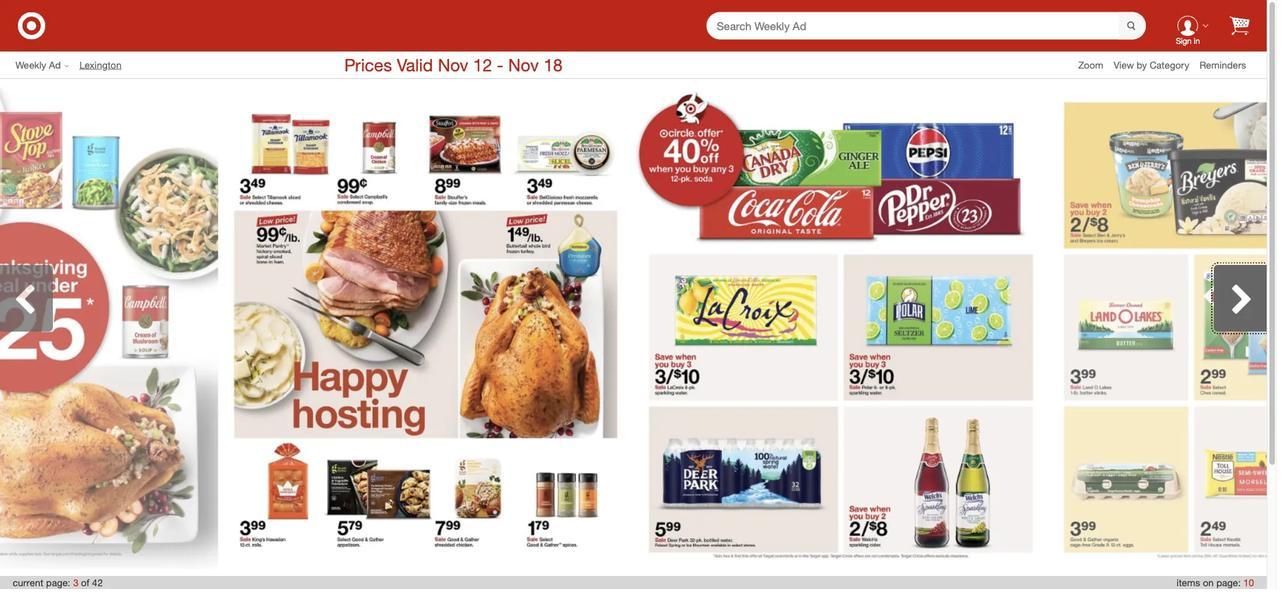 Task type: describe. For each thing, give the bounding box(es) containing it.
sign
[[1176, 36, 1192, 46]]

items
[[1177, 577, 1200, 589]]

Search Weekly Ad search field
[[706, 12, 1146, 41]]

2 nov from the left
[[508, 54, 539, 75]]

page 2 image
[[0, 87, 218, 568]]

view by category link
[[1114, 59, 1200, 71]]

go to target.com image
[[18, 12, 45, 39]]

valid
[[397, 54, 433, 75]]

3
[[73, 577, 78, 589]]

weekly
[[15, 59, 46, 71]]

reminders link
[[1200, 58, 1256, 72]]

by
[[1137, 59, 1147, 71]]

current
[[13, 577, 43, 589]]

ad
[[49, 59, 61, 71]]

view your cart on target.com image
[[1230, 16, 1250, 35]]

-
[[497, 54, 504, 75]]

page 4 image
[[633, 87, 1049, 568]]

18
[[544, 54, 563, 75]]

prices
[[344, 54, 392, 75]]

zoom link
[[1078, 58, 1114, 72]]

weekly ad
[[15, 59, 61, 71]]

prices valid nov 12 - nov 18
[[344, 54, 563, 75]]

items on page: 10
[[1177, 577, 1254, 589]]

zoom
[[1078, 59, 1103, 71]]

sign in
[[1176, 36, 1200, 46]]

2 page: from the left
[[1216, 577, 1241, 589]]

view
[[1114, 59, 1134, 71]]

1 page: from the left
[[46, 577, 70, 589]]

12
[[473, 54, 492, 75]]



Task type: locate. For each thing, give the bounding box(es) containing it.
0 horizontal spatial page:
[[46, 577, 70, 589]]

form
[[706, 12, 1146, 41]]

weekly ad link
[[15, 58, 79, 72]]

lexington
[[79, 59, 121, 71]]

page 5 image
[[1050, 88, 1277, 567]]

current page: 3 of 42
[[13, 577, 103, 589]]

10
[[1243, 577, 1254, 589]]

reminders
[[1200, 59, 1246, 71]]

zoom-in element
[[1078, 59, 1103, 71]]

lexington link
[[79, 58, 132, 72]]

page: left 10
[[1216, 577, 1241, 589]]

nov right -
[[508, 54, 539, 75]]

view by category
[[1114, 59, 1189, 71]]

on
[[1203, 577, 1214, 589]]

in
[[1194, 36, 1200, 46]]

category
[[1150, 59, 1189, 71]]

of
[[81, 577, 89, 589]]

0 horizontal spatial nov
[[438, 54, 468, 75]]

page 3 image
[[218, 87, 633, 568]]

1 horizontal spatial page:
[[1216, 577, 1241, 589]]

nov left 12
[[438, 54, 468, 75]]

1 nov from the left
[[438, 54, 468, 75]]

nov
[[438, 54, 468, 75], [508, 54, 539, 75]]

page:
[[46, 577, 70, 589], [1216, 577, 1241, 589]]

1 horizontal spatial nov
[[508, 54, 539, 75]]

42
[[92, 577, 103, 589]]

sign in link
[[1166, 4, 1209, 48]]

page: left 3
[[46, 577, 70, 589]]



Task type: vqa. For each thing, say whether or not it's contained in the screenshot.
Manhattan Herald Square link in the left top of the page
no



